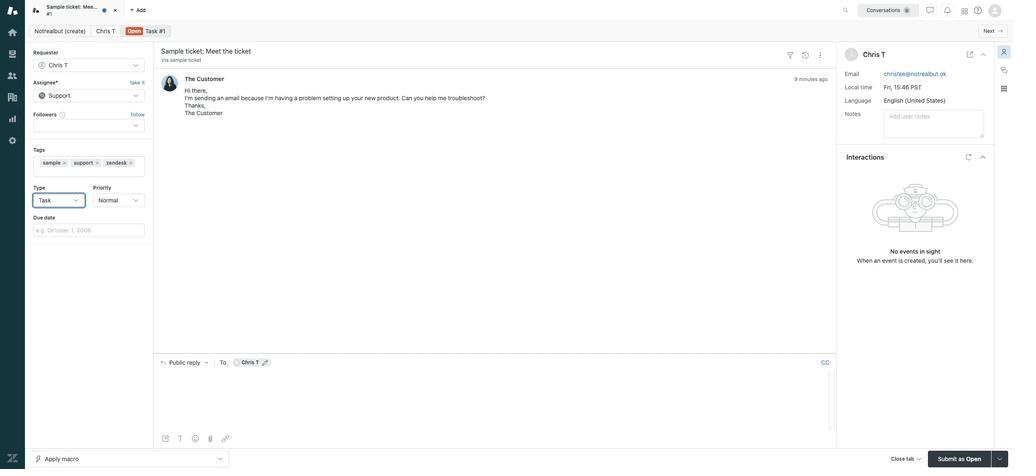 Task type: describe. For each thing, give the bounding box(es) containing it.
events image
[[803, 52, 809, 59]]

tabs tab list
[[25, 0, 835, 21]]

zendesk support image
[[7, 5, 18, 16]]

requester
[[33, 50, 58, 56]]

take
[[130, 80, 140, 86]]

see
[[945, 257, 954, 264]]

zendesk image
[[7, 453, 18, 464]]

reporting image
[[7, 114, 18, 124]]

priority
[[93, 185, 111, 191]]

t inside secondary element
[[112, 27, 115, 35]]

sample
[[47, 4, 65, 10]]

it inside no events in sight when an event is created, you'll see it here.
[[956, 257, 959, 264]]

remove image
[[62, 160, 67, 165]]

fri,
[[885, 83, 893, 91]]

meet
[[83, 4, 95, 10]]

chris t inside secondary element
[[96, 27, 115, 35]]

#1 inside secondary element
[[159, 27, 166, 35]]

support
[[49, 92, 70, 99]]

insert emojis image
[[192, 436, 199, 442]]

organizations image
[[7, 92, 18, 103]]

sending
[[194, 95, 216, 102]]

ticket actions image
[[818, 52, 824, 59]]

edit user image
[[262, 360, 268, 366]]

cc button
[[822, 359, 830, 366]]

1 horizontal spatial open
[[967, 455, 982, 462]]

format text image
[[177, 436, 184, 442]]

zendesk products image
[[962, 8, 968, 14]]

public reply
[[169, 359, 200, 366]]

conversations button
[[858, 4, 920, 17]]

chris t inside requester element
[[49, 62, 68, 69]]

type
[[33, 185, 45, 191]]

chris t link
[[91, 25, 121, 37]]

0 vertical spatial sample
[[170, 57, 187, 63]]

christee@notrealbut.ok image
[[233, 359, 240, 366]]

reply
[[187, 359, 200, 366]]

due date
[[33, 215, 55, 221]]

date
[[44, 215, 55, 221]]

having
[[275, 95, 293, 102]]

chris t right christee@notrealbut.ok icon
[[242, 359, 259, 366]]

the
[[97, 4, 105, 10]]

9
[[795, 76, 798, 83]]

email
[[845, 70, 860, 77]]

christee@notrealbut.ok
[[885, 70, 947, 77]]

chris up time
[[864, 51, 880, 58]]

submit as open
[[939, 455, 982, 462]]

(united
[[906, 97, 925, 104]]

2 i'm from the left
[[266, 95, 274, 102]]

thanks,
[[185, 102, 206, 109]]

1 vertical spatial sample
[[43, 160, 61, 166]]

in
[[920, 248, 925, 255]]

notifications image
[[945, 7, 952, 14]]

followers element
[[33, 119, 145, 132]]

add
[[136, 7, 146, 13]]

hi
[[185, 87, 190, 94]]

button displays agent's chat status as invisible. image
[[927, 7, 934, 14]]

add attachment image
[[207, 436, 214, 442]]

assignee*
[[33, 80, 58, 86]]

conversations
[[867, 7, 901, 13]]

0 vertical spatial customer
[[197, 75, 224, 83]]

you
[[414, 95, 424, 102]]

ticket inside sample ticket: meet the ticket #1
[[106, 4, 120, 10]]

here.
[[961, 257, 974, 264]]

1 vertical spatial ticket
[[188, 57, 202, 63]]

add button
[[125, 0, 151, 20]]

events
[[900, 248, 919, 255]]

via sample ticket
[[161, 57, 202, 63]]

draft mode image
[[162, 436, 169, 442]]

get started image
[[7, 27, 18, 38]]

open inside secondary element
[[128, 28, 141, 34]]

follow button
[[131, 111, 145, 119]]

notes
[[845, 110, 861, 117]]

an inside no events in sight when an event is created, you'll see it here.
[[875, 257, 881, 264]]

chris t up time
[[864, 51, 886, 58]]

english
[[885, 97, 904, 104]]

local time
[[845, 83, 873, 91]]

hide composer image
[[492, 350, 498, 357]]

language
[[845, 97, 872, 104]]

take it
[[130, 80, 145, 86]]

notrealbut
[[35, 27, 63, 35]]

info on adding followers image
[[59, 111, 66, 118]]

when
[[858, 257, 873, 264]]

apps image
[[1001, 85, 1008, 92]]

an inside hi there, i'm sending an email because i'm having a problem setting up your new product. can you help me troubleshoot? thanks, the customer
[[217, 95, 224, 102]]

sample ticket: meet the ticket #1
[[47, 4, 120, 17]]

no events in sight when an event is created, you'll see it here.
[[858, 248, 974, 264]]

9 minutes ago
[[795, 76, 828, 83]]

(create)
[[65, 27, 86, 35]]

interactions
[[847, 153, 885, 161]]

no
[[891, 248, 899, 255]]

apply
[[45, 455, 60, 462]]

remove image for support
[[95, 160, 100, 165]]

states)
[[927, 97, 946, 104]]

public
[[169, 359, 186, 366]]

filter image
[[788, 52, 794, 59]]



Task type: vqa. For each thing, say whether or not it's contained in the screenshot.
CHRIS in 'Requester' element
yes



Task type: locate. For each thing, give the bounding box(es) containing it.
submit
[[939, 455, 958, 462]]

0 horizontal spatial ticket
[[106, 4, 120, 10]]

#1 down sample
[[47, 11, 52, 17]]

1 horizontal spatial close image
[[981, 51, 987, 58]]

the customer link
[[185, 75, 224, 83]]

to
[[220, 359, 226, 366]]

ticket:
[[66, 4, 82, 10]]

#1 inside sample ticket: meet the ticket #1
[[47, 11, 52, 17]]

setting
[[323, 95, 342, 102]]

1 vertical spatial open
[[967, 455, 982, 462]]

chris t
[[96, 27, 115, 35], [864, 51, 886, 58], [49, 62, 68, 69], [242, 359, 259, 366]]

close image
[[111, 6, 119, 15], [981, 51, 987, 58]]

Add user notes text field
[[885, 110, 985, 138]]

2 remove image from the left
[[129, 160, 134, 165]]

it right take
[[142, 80, 145, 86]]

ticket up the customer
[[188, 57, 202, 63]]

ago
[[820, 76, 828, 83]]

0 horizontal spatial close image
[[111, 6, 119, 15]]

tab
[[907, 456, 915, 462]]

customer context image
[[1001, 49, 1008, 55]]

minutes
[[800, 76, 818, 83]]

the
[[185, 75, 195, 83], [185, 110, 195, 117]]

0 vertical spatial it
[[142, 80, 145, 86]]

remove image right support in the left top of the page
[[95, 160, 100, 165]]

customers image
[[7, 70, 18, 81]]

chris down the
[[96, 27, 110, 35]]

#1
[[47, 11, 52, 17], [159, 27, 166, 35]]

0 horizontal spatial remove image
[[95, 160, 100, 165]]

task button
[[33, 194, 85, 207]]

an
[[217, 95, 224, 102], [875, 257, 881, 264]]

1 vertical spatial an
[[875, 257, 881, 264]]

1 the from the top
[[185, 75, 195, 83]]

9 minutes ago text field
[[795, 76, 828, 83]]

an left email
[[217, 95, 224, 102]]

hi there, i'm sending an email because i'm having a problem setting up your new product. can you help me troubleshoot? thanks, the customer
[[185, 87, 485, 117]]

avatar image
[[161, 75, 178, 92]]

a
[[295, 95, 298, 102]]

0 vertical spatial #1
[[47, 11, 52, 17]]

up
[[343, 95, 350, 102]]

secondary element
[[25, 23, 1015, 40]]

follow
[[131, 111, 145, 118]]

view more details image
[[967, 51, 974, 58]]

the inside hi there, i'm sending an email because i'm having a problem setting up your new product. can you help me troubleshoot? thanks, the customer
[[185, 110, 195, 117]]

ticket right the
[[106, 4, 120, 10]]

problem
[[299, 95, 321, 102]]

remove image for zendesk
[[129, 160, 134, 165]]

created,
[[905, 257, 927, 264]]

it right see at the bottom
[[956, 257, 959, 264]]

1 vertical spatial close image
[[981, 51, 987, 58]]

due
[[33, 215, 43, 221]]

troubleshoot?
[[448, 95, 485, 102]]

0 horizontal spatial sample
[[43, 160, 61, 166]]

close image inside tabs tab list
[[111, 6, 119, 15]]

tags
[[33, 147, 45, 153]]

tab containing sample ticket: meet the ticket
[[25, 0, 125, 21]]

via
[[161, 57, 169, 63]]

customer inside hi there, i'm sending an email because i'm having a problem setting up your new product. can you help me troubleshoot? thanks, the customer
[[197, 110, 223, 117]]

pst
[[911, 83, 922, 91]]

you'll
[[929, 257, 943, 264]]

1 horizontal spatial sample
[[170, 57, 187, 63]]

displays possible ticket submission types image
[[997, 456, 1004, 462]]

get help image
[[975, 7, 982, 14]]

i'm left having
[[266, 95, 274, 102]]

task #1
[[145, 27, 166, 35]]

next
[[984, 28, 995, 34]]

main element
[[0, 0, 25, 469]]

0 vertical spatial the
[[185, 75, 195, 83]]

0 horizontal spatial an
[[217, 95, 224, 102]]

1 vertical spatial it
[[956, 257, 959, 264]]

0 vertical spatial open
[[128, 28, 141, 34]]

next button
[[979, 25, 1009, 38]]

there,
[[192, 87, 208, 94]]

cc
[[822, 359, 830, 366]]

add link (cmd k) image
[[222, 436, 229, 442]]

0 horizontal spatial it
[[142, 80, 145, 86]]

1 horizontal spatial task
[[145, 27, 158, 35]]

me
[[438, 95, 447, 102]]

i'm
[[185, 95, 193, 102], [266, 95, 274, 102]]

1 remove image from the left
[[95, 160, 100, 165]]

0 vertical spatial task
[[145, 27, 158, 35]]

sample left remove icon
[[43, 160, 61, 166]]

1 horizontal spatial i'm
[[266, 95, 274, 102]]

admin image
[[7, 135, 18, 146]]

because
[[241, 95, 264, 102]]

chris right christee@notrealbut.ok icon
[[242, 359, 255, 366]]

time
[[861, 83, 873, 91]]

remove image
[[95, 160, 100, 165], [129, 160, 134, 165]]

task down add
[[145, 27, 158, 35]]

0 horizontal spatial task
[[39, 197, 51, 204]]

sight
[[927, 248, 941, 255]]

0 horizontal spatial open
[[128, 28, 141, 34]]

event
[[883, 257, 898, 264]]

customer
[[197, 75, 224, 83], [197, 110, 223, 117]]

task
[[145, 27, 158, 35], [39, 197, 51, 204]]

fri, 15:46 pst
[[885, 83, 922, 91]]

remove image right the zendesk
[[129, 160, 134, 165]]

1 horizontal spatial ticket
[[188, 57, 202, 63]]

close tab
[[892, 456, 915, 462]]

2 the from the top
[[185, 110, 195, 117]]

macro
[[62, 455, 79, 462]]

is
[[899, 257, 904, 264]]

1 vertical spatial task
[[39, 197, 51, 204]]

task inside popup button
[[39, 197, 51, 204]]

task for task
[[39, 197, 51, 204]]

1 vertical spatial customer
[[197, 110, 223, 117]]

1 vertical spatial the
[[185, 110, 195, 117]]

it
[[142, 80, 145, 86], [956, 257, 959, 264]]

1 horizontal spatial an
[[875, 257, 881, 264]]

public reply button
[[154, 354, 215, 371]]

1 vertical spatial #1
[[159, 27, 166, 35]]

0 vertical spatial close image
[[111, 6, 119, 15]]

user image
[[850, 52, 855, 57], [850, 52, 854, 57]]

can
[[402, 95, 413, 102]]

15:46
[[895, 83, 910, 91]]

0 horizontal spatial #1
[[47, 11, 52, 17]]

close
[[892, 456, 906, 462]]

close image right the
[[111, 6, 119, 15]]

task inside secondary element
[[145, 27, 158, 35]]

the customer
[[185, 75, 224, 83]]

local
[[845, 83, 860, 91]]

chris down requester
[[49, 62, 63, 69]]

open right the as
[[967, 455, 982, 462]]

an left 'event'
[[875, 257, 881, 264]]

#1 up via
[[159, 27, 166, 35]]

1 i'm from the left
[[185, 95, 193, 102]]

as
[[959, 455, 965, 462]]

task down type
[[39, 197, 51, 204]]

product.
[[378, 95, 400, 102]]

i'm down "hi"
[[185, 95, 193, 102]]

0 horizontal spatial i'm
[[185, 95, 193, 102]]

zendesk
[[106, 160, 127, 166]]

chris inside requester element
[[49, 62, 63, 69]]

email
[[225, 95, 240, 102]]

tab
[[25, 0, 125, 21]]

sample
[[170, 57, 187, 63], [43, 160, 61, 166]]

assignee* element
[[33, 89, 145, 102]]

1 horizontal spatial #1
[[159, 27, 166, 35]]

the down the thanks,
[[185, 110, 195, 117]]

customer down sending
[[197, 110, 223, 117]]

normal
[[99, 197, 118, 204]]

new
[[365, 95, 376, 102]]

0 vertical spatial ticket
[[106, 4, 120, 10]]

normal button
[[93, 194, 145, 207]]

your
[[351, 95, 363, 102]]

chris inside secondary element
[[96, 27, 110, 35]]

task for task #1
[[145, 27, 158, 35]]

0 vertical spatial an
[[217, 95, 224, 102]]

take it button
[[130, 79, 145, 87]]

notrealbut (create) button
[[29, 25, 91, 37]]

ticket
[[106, 4, 120, 10], [188, 57, 202, 63]]

requester element
[[33, 59, 145, 72]]

views image
[[7, 49, 18, 59]]

1 horizontal spatial it
[[956, 257, 959, 264]]

close tab button
[[888, 451, 925, 469]]

open left task #1
[[128, 28, 141, 34]]

sample right via
[[170, 57, 187, 63]]

the up "hi"
[[185, 75, 195, 83]]

support
[[74, 160, 93, 166]]

chris t down requester
[[49, 62, 68, 69]]

apply macro
[[45, 455, 79, 462]]

followers
[[33, 111, 57, 118]]

chris t down the
[[96, 27, 115, 35]]

it inside button
[[142, 80, 145, 86]]

Subject field
[[160, 46, 782, 56]]

customer up "there,"
[[197, 75, 224, 83]]

Public reply composer text field
[[157, 371, 827, 389]]

close image right view more details icon on the top right of page
[[981, 51, 987, 58]]

Due date field
[[33, 224, 145, 237]]

1 horizontal spatial remove image
[[129, 160, 134, 165]]

chris
[[96, 27, 110, 35], [864, 51, 880, 58], [49, 62, 63, 69], [242, 359, 255, 366]]



